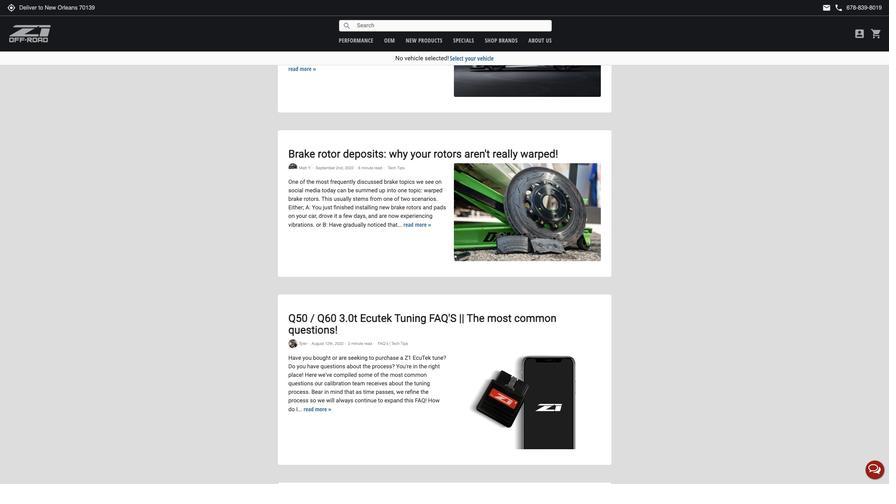 Task type: vqa. For each thing, say whether or not it's contained in the screenshot.
deposits:
yes



Task type: locate. For each thing, give the bounding box(es) containing it.
can
[[337, 187, 346, 194]]

about down seeking
[[347, 363, 361, 370]]

and down scenarios.
[[423, 204, 432, 211]]

we right so at the bottom
[[318, 397, 325, 404]]

to right seeking
[[369, 355, 374, 361]]

1 horizontal spatial your
[[411, 148, 431, 160]]

0 vertical spatial »
[[313, 65, 316, 73]]

in left the...
[[416, 57, 420, 64]]

1 horizontal spatial the
[[467, 312, 485, 324]]

a inside one of the most frequently discussed brake topics we see on social media today can be summed up into one topic: warped brake rotors. this usually stems from one of two scenarios. either; a: you just finished installing new brake rotors and pads on your car, drove it a few days, and are now experiencing vibrations. or b: have gradually noticed that...
[[339, 213, 342, 219]]

0 vertical spatial or
[[316, 222, 321, 228]]

a inside have you bought or are seeking to purchase a z1 ecutek tune? do you have questions about the process? you're in the right place! here we've compiled some of the most common questions our calibration team receives about the tuning process. bear in mind that as time passes, we refine the process so we will always continue to expand this faq! how do i...
[[400, 355, 403, 361]]

1 vertical spatial you
[[297, 363, 306, 370]]

warped!
[[521, 148, 558, 160]]

1 horizontal spatial common
[[514, 312, 557, 324]]

performance
[[339, 36, 374, 44], [311, 48, 343, 55]]

nissan
[[326, 14, 344, 21]]

more down experiencing
[[415, 221, 427, 229]]

your for vehicle
[[465, 54, 476, 62]]

3.0t
[[339, 312, 358, 324]]

Search search field
[[351, 20, 552, 31]]

revealed
[[345, 14, 366, 21]]

our
[[315, 380, 323, 387]]

right
[[428, 363, 440, 370]]

no
[[395, 55, 403, 62]]

1 horizontal spatial read more »
[[404, 221, 431, 229]]

2 vertical spatial most
[[390, 372, 403, 378]]

1 horizontal spatial on
[[435, 179, 442, 185]]

0 horizontal spatial »
[[313, 65, 316, 73]]

2 vertical spatial brake
[[391, 204, 405, 211]]

1 vertical spatial to
[[378, 397, 383, 404]]

and up noticed
[[368, 213, 378, 219]]

rotors left aren't
[[434, 148, 462, 160]]

1 horizontal spatial about
[[389, 380, 403, 387]]

we've
[[318, 372, 332, 378]]

are inside one of the most frequently discussed brake topics we see on social media today can be summed up into one topic: warped brake rotors. this usually stems from one of two scenarios. either; a: you just finished installing new brake rotors and pads on your car, drove it a few days, and are now experiencing vibrations. or b: have gradually noticed that...
[[379, 213, 387, 219]]

ago,
[[314, 14, 325, 21]]

» inside just days ago, nissan revealed the much anticipated nismo gt4 race car, continuing the z's motorsports legacy. the newest iteration of the z is a track-focused fia gt4-spec car designed for wheel-to-wheel competition across the globe. nissan's performance division, nismo, states that the car receives a tuned version of the vr30 engine found in the... read more »
[[313, 65, 316, 73]]

anticipated
[[393, 14, 421, 21]]

more for deposits:
[[415, 221, 427, 229]]

1 vertical spatial that
[[344, 389, 354, 395]]

0 horizontal spatial one
[[383, 196, 393, 202]]

are left now
[[379, 213, 387, 219]]

0 vertical spatial most
[[316, 179, 329, 185]]

wheel
[[344, 40, 359, 47]]

most inside q50 / q60 3.0t ecutek tuning faq's || the most common questions!
[[487, 312, 512, 324]]

of up wheel-
[[330, 31, 335, 38]]

are
[[379, 213, 387, 219], [339, 355, 347, 361]]

here
[[305, 372, 317, 378]]

0 horizontal spatial rotors
[[406, 204, 421, 211]]

august
[[312, 342, 324, 346]]

more for q60
[[315, 405, 327, 413]]

1 vertical spatial »
[[428, 221, 431, 229]]

rotors up experiencing
[[406, 204, 421, 211]]

car, inside one of the most frequently discussed brake topics we see on social media today can be summed up into one topic: warped brake rotors. this usually stems from one of two scenarios. either; a: you just finished installing new brake rotors and pads on your car, drove it a few days, and are now experiencing vibrations. or b: have gradually noticed that...
[[309, 213, 317, 219]]

bought
[[313, 355, 331, 361]]

the down gt4-
[[411, 40, 419, 47]]

a
[[357, 31, 360, 38], [311, 57, 314, 64], [339, 213, 342, 219], [400, 355, 403, 361]]

nissan z gt4 || back on the tracks! image
[[454, 0, 601, 97]]

1 horizontal spatial to
[[378, 397, 383, 404]]

0 horizontal spatial have
[[288, 355, 301, 361]]

on down either;
[[288, 213, 295, 219]]

1 vertical spatial on
[[288, 213, 295, 219]]

the down ecutek
[[419, 363, 427, 370]]

read more » link down the nissan's
[[288, 65, 316, 73]]

tips
[[397, 166, 405, 170], [401, 342, 408, 346]]

that up found
[[404, 48, 414, 55]]

more down the nissan's
[[300, 65, 312, 73]]

1 vertical spatial 2022
[[335, 342, 344, 346]]

» down tuned
[[313, 65, 316, 73]]

on right see
[[435, 179, 442, 185]]

refine
[[405, 389, 419, 395]]

are left seeking
[[339, 355, 347, 361]]

minute for 3.0t
[[352, 342, 363, 346]]

0 vertical spatial performance
[[339, 36, 374, 44]]

or left "b:"
[[316, 222, 321, 228]]

or right bought
[[332, 355, 337, 361]]

new inside one of the most frequently discussed brake topics we see on social media today can be summed up into one topic: warped brake rotors. this usually stems from one of two scenarios. either; a: you just finished installing new brake rotors and pads on your car, drove it a few days, and are now experiencing vibrations. or b: have gradually noticed that...
[[379, 204, 390, 211]]

aren't
[[464, 148, 490, 160]]

0 horizontal spatial the
[[420, 23, 430, 30]]

q50 / q60 3.0t ecutek tuning faq's || the most common questions!
[[288, 312, 557, 336]]

2 horizontal spatial »
[[428, 221, 431, 229]]

vehicle right no
[[405, 55, 423, 62]]

0 vertical spatial and
[[423, 204, 432, 211]]

1 vertical spatial more
[[415, 221, 427, 229]]

2 vertical spatial more
[[315, 405, 327, 413]]

minute right 2
[[352, 342, 363, 346]]

0 horizontal spatial are
[[339, 355, 347, 361]]

minute
[[362, 166, 373, 170], [352, 342, 363, 346]]

z1 motorsports logo image
[[9, 25, 51, 43]]

so
[[310, 397, 316, 404]]

a right it
[[339, 213, 342, 219]]

newest
[[288, 31, 307, 38]]

just
[[288, 14, 299, 21]]

brake
[[288, 148, 315, 160]]

the inside one of the most frequently discussed brake topics we see on social media today can be summed up into one topic: warped brake rotors. this usually stems from one of two scenarios. either; a: you just finished installing new brake rotors and pads on your car, drove it a few days, and are now experiencing vibrations. or b: have gradually noticed that...
[[307, 179, 314, 185]]

0 vertical spatial the
[[420, 23, 430, 30]]

1 vertical spatial or
[[332, 355, 337, 361]]

2 minute read
[[348, 342, 372, 346]]

1 vertical spatial common
[[404, 372, 427, 378]]

1 horizontal spatial »
[[328, 405, 331, 413]]

i...
[[296, 406, 302, 413]]

1 vertical spatial performance
[[311, 48, 343, 55]]

0 horizontal spatial and
[[368, 213, 378, 219]]

car,
[[313, 23, 321, 30], [309, 213, 317, 219]]

read more » link down experiencing
[[404, 221, 431, 229]]

read more » link down so at the bottom
[[304, 405, 331, 413]]

gt4-
[[407, 31, 419, 38]]

read down the nissan's
[[288, 65, 298, 73]]

1 horizontal spatial that
[[404, 48, 414, 55]]

to down passes,
[[378, 397, 383, 404]]

questions up process.
[[288, 380, 313, 387]]

brake up now
[[391, 204, 405, 211]]

you right 'do'
[[297, 363, 306, 370]]

1 horizontal spatial have
[[329, 222, 342, 228]]

your up vibrations.
[[296, 213, 307, 219]]

summed
[[355, 187, 378, 194]]

in down ecutek
[[413, 363, 418, 370]]

about
[[347, 363, 361, 370], [389, 380, 403, 387]]

process.
[[288, 389, 310, 395]]

read right the i...
[[304, 405, 314, 413]]

a left z1
[[400, 355, 403, 361]]

this
[[322, 196, 332, 202]]

engine
[[382, 57, 398, 64]]

0 vertical spatial read more »
[[404, 221, 431, 229]]

performance link
[[339, 36, 374, 44]]

tune?
[[432, 355, 446, 361]]

read more » link for deposits:
[[404, 221, 431, 229]]

tuned
[[315, 57, 330, 64]]

1 horizontal spatial more
[[315, 405, 327, 413]]

questions up we've
[[321, 363, 345, 370]]

usually
[[334, 196, 352, 202]]

1 vertical spatial read more »
[[304, 405, 331, 413]]

0 horizontal spatial more
[[300, 65, 312, 73]]

or
[[316, 222, 321, 228], [332, 355, 337, 361]]

the down tuning at the left bottom of page
[[421, 389, 429, 395]]

common inside q50 / q60 3.0t ecutek tuning faq's || the most common questions!
[[514, 312, 557, 324]]

the up spec
[[420, 23, 430, 30]]

do
[[288, 363, 295, 370]]

2 vertical spatial your
[[296, 213, 307, 219]]

q50 / q60 3.0t ecutek tuning faq's || the most common questions! image
[[454, 339, 601, 449]]

have you bought or are seeking to purchase a z1 ecutek tune? do you have questions about the process? you're in the right place! here we've compiled some of the most common questions our calibration team receives about the tuning process. bear in mind that as time passes, we refine the process so we will always continue to expand this faq! how do i...
[[288, 355, 446, 413]]

that left as
[[344, 389, 354, 395]]

vehicle down shop
[[477, 54, 494, 62]]

1 horizontal spatial we
[[396, 389, 404, 395]]

of down 'process?'
[[374, 372, 379, 378]]

0 horizontal spatial 2022
[[335, 342, 344, 346]]

discussed
[[357, 179, 383, 185]]

car, down you
[[309, 213, 317, 219]]

brake down the social
[[288, 196, 302, 202]]

1 vertical spatial have
[[288, 355, 301, 361]]

0 vertical spatial one
[[398, 187, 407, 194]]

car up the...
[[424, 48, 432, 55]]

most inside have you bought or are seeking to purchase a z1 ecutek tune? do you have questions about the process? you're in the right place! here we've compiled some of the most common questions our calibration team receives about the tuning process. bear in mind that as time passes, we refine the process so we will always continue to expand this faq! how do i...
[[390, 372, 403, 378]]

states
[[387, 48, 402, 55]]

tips down why
[[397, 166, 405, 170]]

stems
[[353, 196, 369, 202]]

shop brands
[[485, 36, 518, 44]]

0 vertical spatial questions
[[321, 363, 345, 370]]

tips right |
[[401, 342, 408, 346]]

read more » for 3.0t
[[304, 405, 331, 413]]

0 vertical spatial car,
[[313, 23, 321, 30]]

are inside have you bought or are seeking to purchase a z1 ecutek tune? do you have questions about the process? you're in the right place! here we've compiled some of the most common questions our calibration team receives about the tuning process. bear in mind that as time passes, we refine the process so we will always continue to expand this faq! how do i...
[[339, 355, 347, 361]]

» down experiencing
[[428, 221, 431, 229]]

we up expand
[[396, 389, 404, 395]]

fia
[[397, 31, 406, 38]]

one up two
[[398, 187, 407, 194]]

the inside q50 / q60 3.0t ecutek tuning faq's || the most common questions!
[[467, 312, 485, 324]]

0 vertical spatial receives
[[288, 57, 309, 64]]

iteration
[[308, 31, 329, 38]]

1 horizontal spatial receives
[[367, 380, 388, 387]]

0 vertical spatial we
[[416, 179, 424, 185]]

in up will
[[324, 389, 329, 395]]

the
[[420, 23, 430, 30], [467, 312, 485, 324]]

0 horizontal spatial common
[[404, 372, 427, 378]]

0 horizontal spatial we
[[318, 397, 325, 404]]

1 vertical spatial read more » link
[[404, 221, 431, 229]]

receives up time
[[367, 380, 388, 387]]

common inside have you bought or are seeking to purchase a z1 ecutek tune? do you have questions about the process? you're in the right place! here we've compiled some of the most common questions our calibration team receives about the tuning process. bear in mind that as time passes, we refine the process so we will always continue to expand this faq! how do i...
[[404, 372, 427, 378]]

1 horizontal spatial new
[[406, 36, 417, 44]]

0 horizontal spatial receives
[[288, 57, 309, 64]]

q50 / q60 3.0t ecutek tuning faq's || the most common questions! link
[[288, 312, 557, 336]]

shopping_cart
[[871, 28, 882, 39]]

new
[[406, 36, 417, 44], [379, 204, 390, 211]]

1 horizontal spatial rotors
[[434, 148, 462, 160]]

0 vertical spatial more
[[300, 65, 312, 73]]

matt
[[299, 166, 307, 170]]

new right fia
[[406, 36, 417, 44]]

see
[[425, 179, 434, 185]]

0 horizontal spatial read more »
[[304, 405, 331, 413]]

0 horizontal spatial new
[[379, 204, 390, 211]]

0 vertical spatial minute
[[362, 166, 373, 170]]

car, up iteration
[[313, 23, 321, 30]]

in inside just days ago, nissan revealed the much anticipated nismo gt4 race car, continuing the z's motorsports legacy. the newest iteration of the z is a track-focused fia gt4-spec car designed for wheel-to-wheel competition across the globe. nissan's performance division, nismo, states that the car receives a tuned version of the vr30 engine found in the... read more »
[[416, 57, 420, 64]]

expand
[[385, 397, 403, 404]]

the left the much
[[368, 14, 376, 21]]

tech down why
[[388, 166, 396, 170]]

0 horizontal spatial your
[[296, 213, 307, 219]]

read more » down so at the bottom
[[304, 405, 331, 413]]

about up passes,
[[389, 380, 403, 387]]

matt y. image
[[288, 163, 297, 169]]

your
[[465, 54, 476, 62], [411, 148, 431, 160], [296, 213, 307, 219]]

0 vertical spatial to
[[369, 355, 374, 361]]

brake
[[384, 179, 398, 185], [288, 196, 302, 202], [391, 204, 405, 211]]

faq's                                                                              |                                                                                                            tech tips
[[377, 342, 408, 346]]

1 horizontal spatial most
[[390, 372, 403, 378]]

the inside just days ago, nissan revealed the much anticipated nismo gt4 race car, continuing the z's motorsports legacy. the newest iteration of the z is a track-focused fia gt4-spec car designed for wheel-to-wheel competition across the globe. nissan's performance division, nismo, states that the car receives a tuned version of the vr30 engine found in the... read more »
[[420, 23, 430, 30]]

12th,
[[325, 342, 334, 346]]

b:
[[323, 222, 328, 228]]

track-
[[361, 31, 375, 38]]

the down revealed
[[351, 23, 359, 30]]

0 vertical spatial 2022
[[345, 166, 354, 170]]

2022 right 2nd,
[[345, 166, 354, 170]]

/
[[310, 312, 315, 324]]

for
[[313, 40, 320, 47]]

seeking
[[348, 355, 368, 361]]

tech right |
[[392, 342, 400, 346]]

performance inside just days ago, nissan revealed the much anticipated nismo gt4 race car, continuing the z's motorsports legacy. the newest iteration of the z is a track-focused fia gt4-spec car designed for wheel-to-wheel competition across the globe. nissan's performance division, nismo, states that the car receives a tuned version of the vr30 engine found in the... read more »
[[311, 48, 343, 55]]

2 horizontal spatial we
[[416, 179, 424, 185]]

» for deposits:
[[428, 221, 431, 229]]

0 vertical spatial that
[[404, 48, 414, 55]]

read more » down experiencing
[[404, 221, 431, 229]]

more down so at the bottom
[[315, 405, 327, 413]]

1 vertical spatial the
[[467, 312, 485, 324]]

team
[[352, 380, 365, 387]]

0 vertical spatial in
[[416, 57, 420, 64]]

0 vertical spatial common
[[514, 312, 557, 324]]

read up discussed at the top left of the page
[[375, 166, 382, 170]]

finished
[[334, 204, 354, 211]]

shopping_cart link
[[869, 28, 882, 39]]

1 horizontal spatial and
[[423, 204, 432, 211]]

have inside one of the most frequently discussed brake topics we see on social media today can be summed up into one topic: warped brake rotors. this usually stems from one of two scenarios. either; a: you just finished installing new brake rotors and pads on your car, drove it a few days, and are now experiencing vibrations. or b: have gradually noticed that...
[[329, 222, 342, 228]]

the right ||
[[467, 312, 485, 324]]

we left see
[[416, 179, 424, 185]]

1 vertical spatial about
[[389, 380, 403, 387]]

you up have
[[303, 355, 312, 361]]

nismo
[[422, 14, 440, 21]]

brake up into
[[384, 179, 398, 185]]

your right select on the top of page
[[465, 54, 476, 62]]

1 vertical spatial rotors
[[406, 204, 421, 211]]

your right why
[[411, 148, 431, 160]]

0 horizontal spatial that
[[344, 389, 354, 395]]

vehicle inside no vehicle selected! select your vehicle
[[405, 55, 423, 62]]

minute right 6
[[362, 166, 373, 170]]

1 vertical spatial your
[[411, 148, 431, 160]]

0 vertical spatial have
[[329, 222, 342, 228]]

receives down the nissan's
[[288, 57, 309, 64]]

products
[[418, 36, 443, 44]]

0 horizontal spatial vehicle
[[405, 55, 423, 62]]

2 horizontal spatial your
[[465, 54, 476, 62]]

one down into
[[383, 196, 393, 202]]

have up 'do'
[[288, 355, 301, 361]]

the down 'process?'
[[381, 372, 389, 378]]

have down it
[[329, 222, 342, 228]]

2 horizontal spatial most
[[487, 312, 512, 324]]

car right spec
[[433, 31, 441, 38]]

few
[[343, 213, 352, 219]]

tyler image
[[288, 339, 297, 348]]

0 vertical spatial new
[[406, 36, 417, 44]]

new down from
[[379, 204, 390, 211]]

read left faq's
[[364, 342, 372, 346]]

0 vertical spatial on
[[435, 179, 442, 185]]

» down will
[[328, 405, 331, 413]]

0 horizontal spatial or
[[316, 222, 321, 228]]

2022 right 12th,
[[335, 342, 344, 346]]

read down experiencing
[[404, 221, 414, 229]]

rotors.
[[304, 196, 320, 202]]

have inside have you bought or are seeking to purchase a z1 ecutek tune? do you have questions about the process? you're in the right place! here we've compiled some of the most common questions our calibration team receives about the tuning process. bear in mind that as time passes, we refine the process so we will always continue to expand this faq! how do i...
[[288, 355, 301, 361]]

the up media
[[307, 179, 314, 185]]

1 vertical spatial receives
[[367, 380, 388, 387]]

much
[[377, 14, 391, 21]]

receives
[[288, 57, 309, 64], [367, 380, 388, 387]]

q60
[[317, 312, 337, 324]]

division,
[[345, 48, 365, 55]]

1 vertical spatial are
[[339, 355, 347, 361]]



Task type: describe. For each thing, give the bounding box(es) containing it.
today
[[322, 187, 336, 194]]

globe.
[[420, 40, 436, 47]]

wheel-
[[321, 40, 338, 47]]

compiled
[[334, 372, 357, 378]]

gradually
[[343, 222, 366, 228]]

the down the globe.
[[415, 48, 423, 55]]

found
[[400, 57, 415, 64]]

into
[[387, 187, 396, 194]]

z
[[346, 31, 350, 38]]

0 vertical spatial rotors
[[434, 148, 462, 160]]

or inside have you bought or are seeking to purchase a z1 ecutek tune? do you have questions about the process? you're in the right place! here we've compiled some of the most common questions our calibration team receives about the tuning process. bear in mind that as time passes, we refine the process so we will always continue to expand this faq! how do i...
[[332, 355, 337, 361]]

motorsports
[[369, 23, 400, 30]]

be
[[348, 187, 354, 194]]

just days ago, nissan revealed the much anticipated nismo gt4 race car, continuing the z's motorsports legacy. the newest iteration of the z is a track-focused fia gt4-spec car designed for wheel-to-wheel competition across the globe. nissan's performance division, nismo, states that the car receives a tuned version of the vr30 engine found in the... read more »
[[288, 14, 441, 73]]

process?
[[372, 363, 395, 370]]

0 vertical spatial read more » link
[[288, 65, 316, 73]]

q50
[[288, 312, 308, 324]]

0 vertical spatial about
[[347, 363, 361, 370]]

questions!
[[288, 324, 338, 336]]

more inside just days ago, nissan revealed the much anticipated nismo gt4 race car, continuing the z's motorsports legacy. the newest iteration of the z is a track-focused fia gt4-spec car designed for wheel-to-wheel competition across the globe. nissan's performance division, nismo, states that the car receives a tuned version of the vr30 engine found in the... read more »
[[300, 65, 312, 73]]

us
[[546, 36, 552, 44]]

2 vertical spatial in
[[324, 389, 329, 395]]

gt4
[[288, 23, 299, 30]]

we inside one of the most frequently discussed brake topics we see on social media today can be summed up into one topic: warped brake rotors. this usually stems from one of two scenarios. either; a: you just finished installing new brake rotors and pads on your car, drove it a few days, and are now experiencing vibrations. or b: have gradually noticed that...
[[416, 179, 424, 185]]

1 vertical spatial and
[[368, 213, 378, 219]]

this
[[404, 397, 414, 404]]

some
[[358, 372, 373, 378]]

the down division,
[[357, 57, 365, 64]]

place!
[[288, 372, 304, 378]]

0 horizontal spatial questions
[[288, 380, 313, 387]]

no vehicle selected! select your vehicle
[[395, 54, 494, 62]]

media
[[305, 187, 320, 194]]

1 vertical spatial tips
[[401, 342, 408, 346]]

will
[[326, 397, 335, 404]]

0 vertical spatial tech
[[388, 166, 396, 170]]

scenarios.
[[412, 196, 438, 202]]

2022 for deposits:
[[345, 166, 354, 170]]

your inside one of the most frequently discussed brake topics we see on social media today can be summed up into one topic: warped brake rotors. this usually stems from one of two scenarios. either; a: you just finished installing new brake rotors and pads on your car, drove it a few days, and are now experiencing vibrations. or b: have gradually noticed that...
[[296, 213, 307, 219]]

tuning
[[395, 312, 427, 324]]

to-
[[338, 40, 344, 47]]

1 vertical spatial we
[[396, 389, 404, 395]]

vibrations.
[[288, 222, 315, 228]]

passes,
[[376, 389, 395, 395]]

the up refine
[[405, 380, 413, 387]]

brake rotor deposits: why your rotors aren't really warped!
[[288, 148, 558, 160]]

version
[[331, 57, 349, 64]]

new products
[[406, 36, 443, 44]]

oem link
[[384, 36, 395, 44]]

is
[[351, 31, 355, 38]]

of down division,
[[351, 57, 356, 64]]

1 horizontal spatial questions
[[321, 363, 345, 370]]

receives inside just days ago, nissan revealed the much anticipated nismo gt4 race car, continuing the z's motorsports legacy. the newest iteration of the z is a track-focused fia gt4-spec car designed for wheel-to-wheel competition across the globe. nissan's performance division, nismo, states that the car receives a tuned version of the vr30 engine found in the... read more »
[[288, 57, 309, 64]]

read more » for why
[[404, 221, 431, 229]]

pads
[[434, 204, 446, 211]]

nissan's
[[288, 48, 309, 55]]

z1
[[405, 355, 411, 361]]

|
[[390, 342, 390, 346]]

of right 'one'
[[300, 179, 305, 185]]

tuning
[[414, 380, 430, 387]]

6 minute read
[[358, 166, 382, 170]]

of inside have you bought or are seeking to purchase a z1 ecutek tune? do you have questions about the process? you're in the right place! here we've compiled some of the most common questions our calibration team receives about the tuning process. bear in mind that as time passes, we refine the process so we will always continue to expand this faq! how do i...
[[374, 372, 379, 378]]

1 vertical spatial car
[[424, 48, 432, 55]]

a left tuned
[[311, 57, 314, 64]]

z's
[[360, 23, 367, 30]]

time
[[363, 389, 374, 395]]

the left z
[[337, 31, 345, 38]]

read inside just days ago, nissan revealed the much anticipated nismo gt4 race car, continuing the z's motorsports legacy. the newest iteration of the z is a track-focused fia gt4-spec car designed for wheel-to-wheel competition across the globe. nissan's performance division, nismo, states that the car receives a tuned version of the vr30 engine found in the... read more »
[[288, 65, 298, 73]]

» for q60
[[328, 405, 331, 413]]

social
[[288, 187, 303, 194]]

brake rotor deposits: why your rotors aren't really warped! link
[[288, 148, 558, 160]]

continue
[[355, 397, 377, 404]]

focused
[[375, 31, 396, 38]]

faq's
[[429, 312, 457, 324]]

august 12th, 2022
[[312, 342, 344, 346]]

1 vertical spatial tech
[[392, 342, 400, 346]]

purchase
[[376, 355, 399, 361]]

my_location
[[7, 4, 16, 12]]

deposits:
[[343, 148, 386, 160]]

ecutek
[[413, 355, 431, 361]]

either;
[[288, 204, 304, 211]]

frequently
[[330, 179, 356, 185]]

0 horizontal spatial to
[[369, 355, 374, 361]]

days
[[301, 14, 313, 21]]

mail link
[[823, 4, 831, 12]]

brake rotor deposits: why your rotors aren't really warped! image
[[454, 163, 601, 261]]

1 vertical spatial one
[[383, 196, 393, 202]]

0 vertical spatial brake
[[384, 179, 398, 185]]

spec
[[419, 31, 431, 38]]

one
[[288, 179, 298, 185]]

you
[[312, 204, 322, 211]]

days,
[[354, 213, 367, 219]]

oem
[[384, 36, 395, 44]]

search
[[343, 21, 351, 30]]

1 vertical spatial in
[[413, 363, 418, 370]]

0 vertical spatial tips
[[397, 166, 405, 170]]

a right is
[[357, 31, 360, 38]]

two
[[401, 196, 410, 202]]

0 vertical spatial car
[[433, 31, 441, 38]]

that inside just days ago, nissan revealed the much anticipated nismo gt4 race car, continuing the z's motorsports legacy. the newest iteration of the z is a track-focused fia gt4-spec car designed for wheel-to-wheel competition across the globe. nissan's performance division, nismo, states that the car receives a tuned version of the vr30 engine found in the... read more »
[[404, 48, 414, 55]]

topic:
[[409, 187, 423, 194]]

account_box link
[[852, 28, 867, 39]]

most inside one of the most frequently discussed brake topics we see on social media today can be summed up into one topic: warped brake rotors. this usually stems from one of two scenarios. either; a: you just finished installing new brake rotors and pads on your car, drove it a few days, and are now experiencing vibrations. or b: have gradually noticed that...
[[316, 179, 329, 185]]

do
[[288, 406, 295, 413]]

6
[[358, 166, 360, 170]]

september 2nd, 2022
[[316, 166, 354, 170]]

about
[[529, 36, 544, 44]]

race
[[300, 23, 311, 30]]

that...
[[388, 222, 402, 228]]

select
[[450, 54, 464, 62]]

||
[[459, 312, 464, 324]]

always
[[336, 397, 353, 404]]

0 horizontal spatial on
[[288, 213, 295, 219]]

1 horizontal spatial vehicle
[[477, 54, 494, 62]]

or inside one of the most frequently discussed brake topics we see on social media today can be summed up into one topic: warped brake rotors. this usually stems from one of two scenarios. either; a: you just finished installing new brake rotors and pads on your car, drove it a few days, and are now experiencing vibrations. or b: have gradually noticed that...
[[316, 222, 321, 228]]

of left two
[[394, 196, 399, 202]]

mind
[[330, 389, 343, 395]]

process
[[288, 397, 309, 404]]

1 vertical spatial brake
[[288, 196, 302, 202]]

you're
[[396, 363, 412, 370]]

2022 for q60
[[335, 342, 344, 346]]

vr30
[[367, 57, 380, 64]]

0 vertical spatial you
[[303, 355, 312, 361]]

topics
[[399, 179, 415, 185]]

tech tips
[[387, 166, 405, 170]]

that inside have you bought or are seeking to purchase a z1 ecutek tune? do you have questions about the process? you're in the right place! here we've compiled some of the most common questions our calibration team receives about the tuning process. bear in mind that as time passes, we refine the process so we will always continue to expand this faq! how do i...
[[344, 389, 354, 395]]

your for rotors
[[411, 148, 431, 160]]

rotors inside one of the most frequently discussed brake topics we see on social media today can be summed up into one topic: warped brake rotors. this usually stems from one of two scenarios. either; a: you just finished installing new brake rotors and pads on your car, drove it a few days, and are now experiencing vibrations. or b: have gradually noticed that...
[[406, 204, 421, 211]]

up
[[379, 187, 385, 194]]

one of the most frequently discussed brake topics we see on social media today can be summed up into one topic: warped brake rotors. this usually stems from one of two scenarios. either; a: you just finished installing new brake rotors and pads on your car, drove it a few days, and are now experiencing vibrations. or b: have gradually noticed that...
[[288, 179, 446, 228]]

the up some
[[363, 363, 371, 370]]

specials
[[453, 36, 474, 44]]

receives inside have you bought or are seeking to purchase a z1 ecutek tune? do you have questions about the process? you're in the right place! here we've compiled some of the most common questions our calibration team receives about the tuning process. bear in mind that as time passes, we refine the process so we will always continue to expand this faq! how do i...
[[367, 380, 388, 387]]

car, inside just days ago, nissan revealed the much anticipated nismo gt4 race car, continuing the z's motorsports legacy. the newest iteration of the z is a track-focused fia gt4-spec car designed for wheel-to-wheel competition across the globe. nissan's performance division, nismo, states that the car receives a tuned version of the vr30 engine found in the... read more »
[[313, 23, 321, 30]]

tyler
[[299, 342, 307, 346]]

about us
[[529, 36, 552, 44]]

really
[[493, 148, 518, 160]]

read more » link for q60
[[304, 405, 331, 413]]

minute for why
[[362, 166, 373, 170]]



